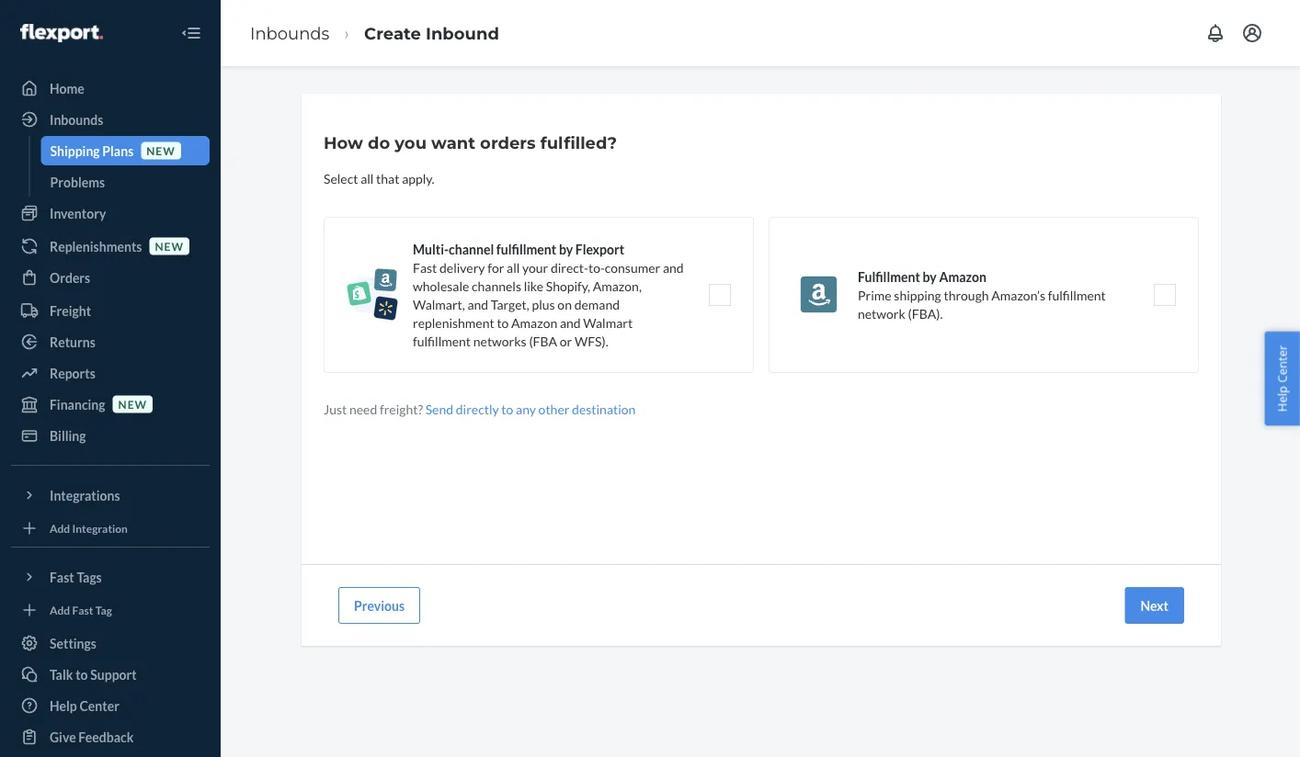 Task type: vqa. For each thing, say whether or not it's contained in the screenshot.
Close Navigation icon
yes



Task type: describe. For each thing, give the bounding box(es) containing it.
send
[[425, 401, 453, 417]]

multi-
[[413, 241, 449, 257]]

amazon's
[[991, 287, 1045, 303]]

2 vertical spatial fast
[[72, 604, 93, 617]]

fulfilled?
[[540, 132, 617, 153]]

close navigation image
[[180, 22, 202, 44]]

problems link
[[41, 167, 210, 197]]

prime
[[858, 287, 892, 303]]

add for add fast tag
[[50, 604, 70, 617]]

amazon inside fulfillment by amazon prime shipping through amazon's fulfillment network (fba).
[[939, 269, 987, 285]]

create inbound link
[[364, 23, 499, 43]]

other
[[538, 401, 570, 417]]

help center inside button
[[1274, 345, 1290, 412]]

help center link
[[11, 691, 210, 721]]

0 horizontal spatial fulfillment
[[413, 333, 471, 349]]

wholesale
[[413, 278, 469, 294]]

help inside help center button
[[1274, 386, 1290, 412]]

reports
[[50, 365, 95, 381]]

billing
[[50, 428, 86, 444]]

(fba
[[529, 333, 557, 349]]

all inside multi-channel fulfillment by flexport fast delivery for all your direct-to-consumer and wholesale channels like shopify, amazon, walmart, and target, plus on demand replenishment to amazon and walmart fulfillment networks (fba or wfs).
[[507, 260, 520, 275]]

new for replenishments
[[155, 239, 184, 253]]

talk
[[50, 667, 73, 683]]

replenishment
[[413, 315, 494, 331]]

need
[[349, 401, 377, 417]]

0 horizontal spatial inbounds
[[50, 112, 103, 127]]

flexport logo image
[[20, 24, 103, 42]]

shipping
[[50, 143, 100, 159]]

create inbound
[[364, 23, 499, 43]]

open account menu image
[[1241, 22, 1263, 44]]

shipping
[[894, 287, 941, 303]]

billing link
[[11, 421, 210, 451]]

by inside fulfillment by amazon prime shipping through amazon's fulfillment network (fba).
[[923, 269, 937, 285]]

new for financing
[[118, 398, 147, 411]]

orders
[[50, 270, 90, 285]]

directly
[[456, 401, 499, 417]]

breadcrumbs navigation
[[235, 6, 514, 60]]

channels
[[472, 278, 521, 294]]

create
[[364, 23, 421, 43]]

select all that apply.
[[324, 171, 434, 186]]

next
[[1140, 598, 1169, 614]]

0 vertical spatial all
[[361, 171, 374, 186]]

by inside multi-channel fulfillment by flexport fast delivery for all your direct-to-consumer and wholesale channels like shopify, amazon, walmart, and target, plus on demand replenishment to amazon and walmart fulfillment networks (fba or wfs).
[[559, 241, 573, 257]]

just need freight? send directly to any other destination
[[324, 401, 636, 417]]

fast inside multi-channel fulfillment by flexport fast delivery for all your direct-to-consumer and wholesale channels like shopify, amazon, walmart, and target, plus on demand replenishment to amazon and walmart fulfillment networks (fba or wfs).
[[413, 260, 437, 275]]

inbounds inside breadcrumbs navigation
[[250, 23, 329, 43]]

or
[[560, 333, 572, 349]]

amazon,
[[593, 278, 642, 294]]

fulfillment
[[858, 269, 920, 285]]

apply.
[[402, 171, 434, 186]]

give feedback button
[[11, 723, 210, 752]]

wfs).
[[575, 333, 608, 349]]

through
[[944, 287, 989, 303]]

0 horizontal spatial center
[[80, 698, 119, 714]]

support
[[90, 667, 137, 683]]

inbound
[[426, 23, 499, 43]]

plus
[[532, 297, 555, 312]]

feedback
[[78, 730, 134, 745]]

reports link
[[11, 359, 210, 388]]

integration
[[72, 522, 128, 535]]

add for add integration
[[50, 522, 70, 535]]

amazon inside multi-channel fulfillment by flexport fast delivery for all your direct-to-consumer and wholesale channels like shopify, amazon, walmart, and target, plus on demand replenishment to amazon and walmart fulfillment networks (fba or wfs).
[[511, 315, 557, 331]]

help center button
[[1265, 332, 1300, 426]]

you
[[395, 132, 427, 153]]

help inside help center link
[[50, 698, 77, 714]]

plans
[[102, 143, 134, 159]]

freight
[[50, 303, 91, 319]]

delivery
[[440, 260, 485, 275]]

your
[[522, 260, 548, 275]]

tag
[[95, 604, 112, 617]]

add fast tag
[[50, 604, 112, 617]]

want
[[431, 132, 475, 153]]

returns link
[[11, 327, 210, 357]]

shopify,
[[546, 278, 590, 294]]

fast inside dropdown button
[[50, 570, 74, 585]]

1 horizontal spatial and
[[560, 315, 581, 331]]

any
[[516, 401, 536, 417]]

1 vertical spatial help center
[[50, 698, 119, 714]]

orders link
[[11, 263, 210, 292]]

returns
[[50, 334, 95, 350]]

to-
[[588, 260, 605, 275]]

walmart,
[[413, 297, 465, 312]]

orders
[[480, 132, 536, 153]]

to inside multi-channel fulfillment by flexport fast delivery for all your direct-to-consumer and wholesale channels like shopify, amazon, walmart, and target, plus on demand replenishment to amazon and walmart fulfillment networks (fba or wfs).
[[497, 315, 509, 331]]

new for shipping plans
[[146, 144, 175, 157]]



Task type: locate. For each thing, give the bounding box(es) containing it.
to inside "button"
[[76, 667, 88, 683]]

by up "direct-"
[[559, 241, 573, 257]]

fulfillment right amazon's
[[1048, 287, 1106, 303]]

inbounds
[[250, 23, 329, 43], [50, 112, 103, 127]]

networks
[[473, 333, 527, 349]]

0 vertical spatial inbounds link
[[250, 23, 329, 43]]

walmart
[[583, 315, 633, 331]]

and
[[663, 260, 684, 275], [468, 297, 488, 312], [560, 315, 581, 331]]

2 add from the top
[[50, 604, 70, 617]]

0 vertical spatial by
[[559, 241, 573, 257]]

add fast tag link
[[11, 599, 210, 622]]

settings
[[50, 636, 97, 651]]

1 horizontal spatial help center
[[1274, 345, 1290, 412]]

fast tags button
[[11, 563, 210, 592]]

1 vertical spatial inbounds
[[50, 112, 103, 127]]

by up shipping
[[923, 269, 937, 285]]

1 horizontal spatial inbounds link
[[250, 23, 329, 43]]

add inside "add integration" link
[[50, 522, 70, 535]]

all right for
[[507, 260, 520, 275]]

1 horizontal spatial fulfillment
[[496, 241, 556, 257]]

help
[[1274, 386, 1290, 412], [50, 698, 77, 714]]

to left any
[[501, 401, 513, 417]]

fulfillment down replenishment
[[413, 333, 471, 349]]

2 vertical spatial to
[[76, 667, 88, 683]]

integrations button
[[11, 481, 210, 510]]

fast tags
[[50, 570, 102, 585]]

inbounds link
[[250, 23, 329, 43], [11, 105, 210, 134]]

0 horizontal spatial inbounds link
[[11, 105, 210, 134]]

1 vertical spatial add
[[50, 604, 70, 617]]

1 vertical spatial and
[[468, 297, 488, 312]]

center
[[1274, 345, 1290, 383], [80, 698, 119, 714]]

and down channels
[[468, 297, 488, 312]]

1 vertical spatial amazon
[[511, 315, 557, 331]]

add inside add fast tag link
[[50, 604, 70, 617]]

financing
[[50, 397, 105, 412]]

fast left tag
[[72, 604, 93, 617]]

1 vertical spatial to
[[501, 401, 513, 417]]

1 vertical spatial help
[[50, 698, 77, 714]]

0 vertical spatial amazon
[[939, 269, 987, 285]]

1 add from the top
[[50, 522, 70, 535]]

channel
[[449, 241, 494, 257]]

all
[[361, 171, 374, 186], [507, 260, 520, 275]]

0 horizontal spatial help center
[[50, 698, 119, 714]]

0 vertical spatial fast
[[413, 260, 437, 275]]

add
[[50, 522, 70, 535], [50, 604, 70, 617]]

previous button
[[338, 588, 420, 624]]

do
[[368, 132, 390, 153]]

open notifications image
[[1205, 22, 1227, 44]]

give feedback
[[50, 730, 134, 745]]

new down reports link
[[118, 398, 147, 411]]

destination
[[572, 401, 636, 417]]

2 vertical spatial and
[[560, 315, 581, 331]]

0 vertical spatial new
[[146, 144, 175, 157]]

1 vertical spatial by
[[923, 269, 937, 285]]

all left "that"
[[361, 171, 374, 186]]

1 horizontal spatial inbounds
[[250, 23, 329, 43]]

amazon up (fba
[[511, 315, 557, 331]]

home
[[50, 80, 84, 96]]

2 horizontal spatial and
[[663, 260, 684, 275]]

0 horizontal spatial help
[[50, 698, 77, 714]]

0 vertical spatial inbounds
[[250, 23, 329, 43]]

fast down multi-
[[413, 260, 437, 275]]

fast left tags
[[50, 570, 74, 585]]

1 vertical spatial center
[[80, 698, 119, 714]]

consumer
[[605, 260, 660, 275]]

add integration link
[[11, 518, 210, 540]]

target,
[[491, 297, 529, 312]]

integrations
[[50, 488, 120, 503]]

freight link
[[11, 296, 210, 325]]

0 horizontal spatial amazon
[[511, 315, 557, 331]]

1 horizontal spatial by
[[923, 269, 937, 285]]

1 horizontal spatial all
[[507, 260, 520, 275]]

0 vertical spatial center
[[1274, 345, 1290, 383]]

to right talk
[[76, 667, 88, 683]]

direct-
[[551, 260, 588, 275]]

1 horizontal spatial help
[[1274, 386, 1290, 412]]

how do you want orders fulfilled?
[[324, 132, 617, 153]]

problems
[[50, 174, 105, 190]]

talk to support button
[[11, 660, 210, 690]]

1 vertical spatial new
[[155, 239, 184, 253]]

fulfillment by amazon prime shipping through amazon's fulfillment network (fba).
[[858, 269, 1106, 321]]

select
[[324, 171, 358, 186]]

tags
[[77, 570, 102, 585]]

send directly to any other destination button
[[425, 400, 636, 418]]

freight?
[[380, 401, 423, 417]]

inventory link
[[11, 199, 210, 228]]

inventory
[[50, 206, 106, 221]]

on
[[558, 297, 572, 312]]

1 vertical spatial inbounds link
[[11, 105, 210, 134]]

how
[[324, 132, 363, 153]]

add integration
[[50, 522, 128, 535]]

amazon up through
[[939, 269, 987, 285]]

0 vertical spatial help center
[[1274, 345, 1290, 412]]

(fba).
[[908, 306, 943, 321]]

demand
[[574, 297, 620, 312]]

by
[[559, 241, 573, 257], [923, 269, 937, 285]]

amazon
[[939, 269, 987, 285], [511, 315, 557, 331]]

new right plans
[[146, 144, 175, 157]]

fulfillment up the your
[[496, 241, 556, 257]]

network
[[858, 306, 906, 321]]

like
[[524, 278, 544, 294]]

2 vertical spatial fulfillment
[[413, 333, 471, 349]]

1 vertical spatial fulfillment
[[1048, 287, 1106, 303]]

fast
[[413, 260, 437, 275], [50, 570, 74, 585], [72, 604, 93, 617]]

center inside button
[[1274, 345, 1290, 383]]

1 vertical spatial all
[[507, 260, 520, 275]]

0 horizontal spatial and
[[468, 297, 488, 312]]

add up settings
[[50, 604, 70, 617]]

for
[[487, 260, 504, 275]]

shipping plans
[[50, 143, 134, 159]]

give
[[50, 730, 76, 745]]

to
[[497, 315, 509, 331], [501, 401, 513, 417], [76, 667, 88, 683]]

replenishments
[[50, 239, 142, 254]]

that
[[376, 171, 399, 186]]

add left integration
[[50, 522, 70, 535]]

0 vertical spatial help
[[1274, 386, 1290, 412]]

home link
[[11, 74, 210, 103]]

0 horizontal spatial all
[[361, 171, 374, 186]]

0 horizontal spatial by
[[559, 241, 573, 257]]

fulfillment inside fulfillment by amazon prime shipping through amazon's fulfillment network (fba).
[[1048, 287, 1106, 303]]

and up or
[[560, 315, 581, 331]]

0 vertical spatial to
[[497, 315, 509, 331]]

to up networks
[[497, 315, 509, 331]]

new up orders link
[[155, 239, 184, 253]]

2 horizontal spatial fulfillment
[[1048, 287, 1106, 303]]

2 vertical spatial new
[[118, 398, 147, 411]]

settings link
[[11, 629, 210, 658]]

previous
[[354, 598, 405, 614]]

flexport
[[575, 241, 624, 257]]

help center
[[1274, 345, 1290, 412], [50, 698, 119, 714]]

1 vertical spatial fast
[[50, 570, 74, 585]]

1 horizontal spatial amazon
[[939, 269, 987, 285]]

1 horizontal spatial center
[[1274, 345, 1290, 383]]

new
[[146, 144, 175, 157], [155, 239, 184, 253], [118, 398, 147, 411]]

just
[[324, 401, 347, 417]]

and right consumer
[[663, 260, 684, 275]]

0 vertical spatial and
[[663, 260, 684, 275]]

0 vertical spatial add
[[50, 522, 70, 535]]

0 vertical spatial fulfillment
[[496, 241, 556, 257]]



